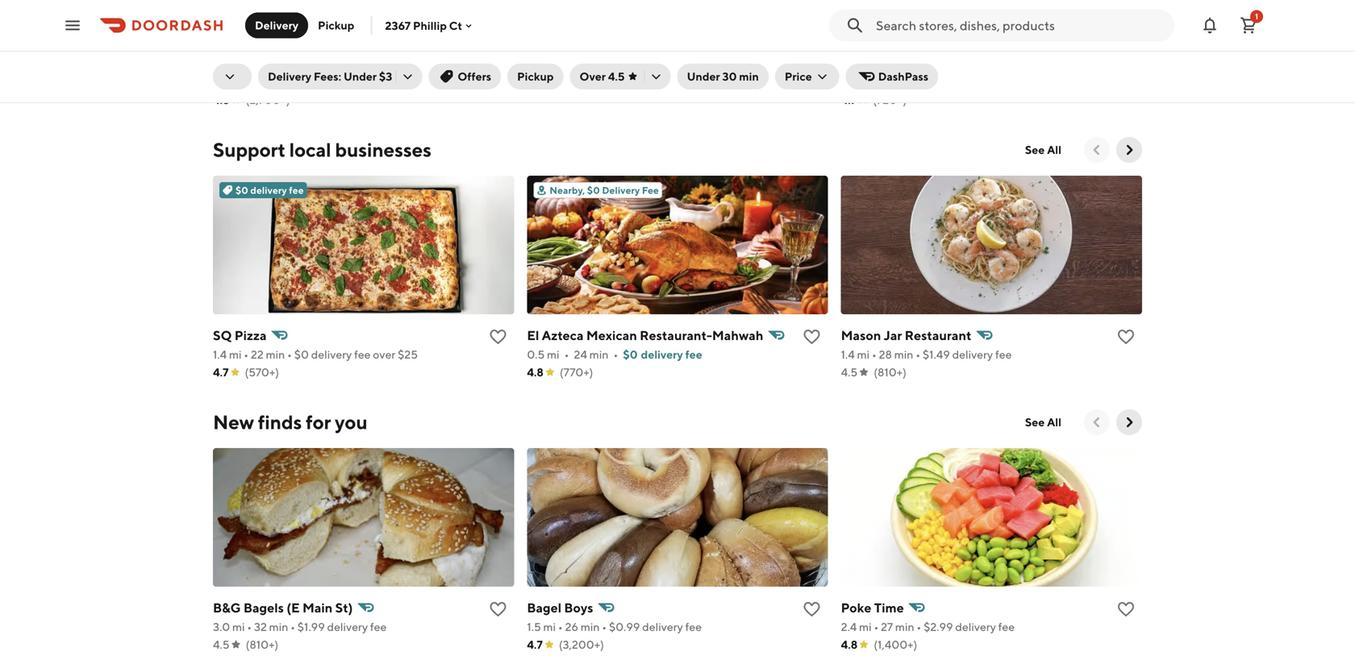 Task type: describe. For each thing, give the bounding box(es) containing it.
carvel
[[213, 55, 252, 71]]

(720+)
[[873, 93, 907, 106]]

pizza
[[235, 328, 267, 343]]

min for carvel ice cream
[[270, 75, 289, 89]]

you
[[335, 411, 368, 434]]

time
[[874, 601, 904, 616]]

4.7 for bagel boys
[[527, 639, 543, 652]]

click to add this store to your saved list image for carvel ice cream
[[488, 55, 508, 74]]

fee for sq pizza
[[354, 348, 371, 361]]

delivery for bagel boys
[[642, 621, 683, 634]]

azteca
[[542, 328, 584, 343]]

(1,400+)
[[874, 639, 918, 652]]

mi down the azteca
[[547, 348, 560, 361]]

min for bagel boys
[[581, 621, 600, 634]]

new finds for you link
[[213, 410, 368, 436]]

• left 24
[[564, 348, 569, 361]]

st)
[[335, 601, 353, 616]]

jar
[[884, 328, 902, 343]]

4.8 for poke
[[841, 639, 858, 652]]

over 4.5 button
[[570, 64, 671, 90]]

see for support local businesses
[[1025, 143, 1045, 157]]

2 horizontal spatial $0
[[623, 348, 638, 361]]

for
[[306, 411, 331, 434]]

1.5
[[527, 621, 541, 634]]

$0.99
[[609, 621, 640, 634]]

pickup inside ups package pickup asap pickup • $5 fee
[[610, 54, 652, 70]]

1 horizontal spatial pickup button
[[508, 64, 564, 90]]

4.7 for dunkin'
[[841, 93, 857, 106]]

4.5 for mason jar restaurant
[[841, 366, 858, 379]]

support local businesses
[[213, 138, 432, 161]]

$1.49
[[923, 348, 950, 361]]

boys
[[564, 601, 593, 616]]

delivery for delivery fees: under $3
[[268, 70, 311, 83]]

under inside 'button'
[[687, 70, 720, 83]]

• left "16"
[[879, 75, 883, 89]]

mason jar restaurant
[[841, 328, 972, 343]]

fee for bagel boys
[[685, 621, 702, 634]]

main
[[303, 601, 333, 616]]

• right "16"
[[926, 75, 930, 89]]

restaurant-
[[640, 328, 712, 343]]

3.0 mi • 32 min • $1.99 delivery fee
[[213, 621, 387, 634]]

0.5 mi • 16 min • $1.99
[[841, 75, 963, 89]]

under 30 min button
[[677, 64, 769, 90]]

• left $1.49
[[916, 348, 921, 361]]

over 4.5
[[580, 70, 625, 83]]

next button of carousel image for new finds for you
[[1121, 415, 1138, 431]]

30
[[723, 70, 737, 83]]

click to add this store to your saved list image for bagel boys
[[802, 600, 822, 620]]

2367
[[385, 19, 411, 32]]

new
[[213, 411, 254, 434]]

1.5 mi • 26 min • $0.99 delivery fee
[[527, 621, 702, 634]]

• down mexican
[[614, 348, 618, 361]]

fee for mason jar restaurant
[[996, 348, 1012, 361]]

bagels
[[244, 601, 284, 616]]

fee for b&g bagels (e main st)
[[370, 621, 387, 634]]

min for poke time
[[895, 621, 915, 634]]

2.4 mi • 27 min • $2.99 delivery fee
[[841, 621, 1015, 634]]

min right 24
[[590, 348, 609, 361]]

notification bell image
[[1201, 16, 1220, 35]]

$​0
[[294, 348, 309, 361]]

min for sq pizza
[[266, 348, 285, 361]]

1.4 mi • 28 min • $1.49 delivery fee
[[841, 348, 1012, 361]]

1 horizontal spatial $0
[[587, 185, 600, 196]]

over
[[580, 70, 606, 83]]

$1.99 for 16
[[935, 75, 963, 89]]

delivery button
[[245, 13, 308, 38]]

el azteca mexican restaurant-mahwah
[[527, 328, 764, 343]]

open menu image
[[63, 16, 82, 35]]

delivery for poke time
[[956, 621, 996, 634]]

(3,200+)
[[559, 639, 604, 652]]

mi for carvel ice cream
[[232, 75, 245, 89]]

click to add this store to your saved list image for new finds for you
[[488, 600, 508, 620]]

click to add this store to your saved list image left the 'mason'
[[802, 328, 822, 347]]

(810+) for bagels
[[246, 639, 279, 652]]

2.4
[[841, 621, 857, 634]]

• left '26'
[[558, 621, 563, 634]]

previous button of carousel image
[[1089, 415, 1105, 431]]

mexican
[[586, 328, 637, 343]]

all for support local businesses
[[1047, 143, 1062, 157]]

el
[[527, 328, 539, 343]]

next button of carousel image for support local businesses
[[1121, 142, 1138, 158]]

ups
[[527, 54, 554, 70]]

1 horizontal spatial pickup
[[517, 70, 554, 83]]

offers
[[458, 70, 491, 83]]

0.5 mi • 24 min • $0 delivery fee
[[527, 348, 702, 361]]

mason
[[841, 328, 881, 343]]

$5
[[604, 74, 618, 87]]

dunkin'
[[841, 55, 888, 71]]

delivery fees: under $3
[[268, 70, 392, 83]]

fees:
[[314, 70, 341, 83]]

sq pizza
[[213, 328, 267, 343]]

(2,700+)
[[246, 93, 290, 106]]

26
[[565, 621, 579, 634]]

2367 phillip ct
[[385, 19, 462, 32]]

2367 phillip ct button
[[385, 19, 475, 32]]

ice
[[255, 55, 273, 71]]

• left 28
[[872, 348, 877, 361]]

0 horizontal spatial pickup
[[318, 19, 355, 32]]

2 items, open order cart image
[[1239, 16, 1259, 35]]

(570+)
[[245, 366, 279, 379]]

4.5 for b&g bagels (e main st)
[[213, 639, 230, 652]]

mi for b&g bagels (e main st)
[[232, 621, 245, 634]]

see all link for new finds for you
[[1016, 410, 1071, 436]]

support
[[213, 138, 286, 161]]

support local businesses link
[[213, 137, 432, 163]]

fee inside ups package pickup asap pickup • $5 fee
[[620, 74, 640, 87]]

1.4 for mason jar restaurant
[[841, 348, 855, 361]]

b&g
[[213, 601, 241, 616]]

carvel ice cream
[[213, 55, 316, 71]]

ups package pickup asap pickup • $5 fee
[[527, 54, 652, 87]]

0.5 for dunkin'
[[841, 75, 859, 89]]

$25
[[398, 348, 418, 361]]

delivery for delivery
[[255, 19, 299, 32]]

see for new finds for you
[[1025, 416, 1045, 429]]

(e
[[287, 601, 300, 616]]

(770+)
[[560, 366, 593, 379]]

fee for carvel ice cream
[[373, 75, 389, 89]]

poke time
[[841, 601, 904, 616]]

0 horizontal spatial $0
[[236, 185, 248, 196]]

nearby,
[[550, 185, 585, 196]]

phillip
[[413, 19, 447, 32]]

restaurant
[[905, 328, 972, 343]]

• up (1,400+)
[[917, 621, 922, 634]]



Task type: locate. For each thing, give the bounding box(es) containing it.
0 vertical spatial 4.5
[[608, 70, 625, 83]]

see all for support local businesses
[[1025, 143, 1062, 157]]

offers button
[[429, 64, 501, 90]]

4.5
[[608, 70, 625, 83], [841, 366, 858, 379], [213, 639, 230, 652]]

2 1.4 from the left
[[841, 348, 855, 361]]

0 vertical spatial see
[[1025, 143, 1045, 157]]

all left previous button of carousel icon
[[1047, 143, 1062, 157]]

0 vertical spatial see all
[[1025, 143, 1062, 157]]

$1.99 down main
[[298, 621, 325, 634]]

4.5 inside button
[[608, 70, 625, 83]]

1.4 for sq pizza
[[213, 348, 227, 361]]

$1.99 right dashpass
[[935, 75, 963, 89]]

0 vertical spatial 4.8
[[213, 93, 230, 106]]

0 vertical spatial fee
[[620, 74, 640, 87]]

new finds for you
[[213, 411, 368, 434]]

Store search: begin typing to search for stores available on DoorDash text field
[[876, 17, 1165, 34]]

under left the 30
[[687, 70, 720, 83]]

next button of carousel image right previous button of carousel icon
[[1121, 142, 1138, 158]]

delivery for mason jar restaurant
[[953, 348, 993, 361]]

1 vertical spatial see all
[[1025, 416, 1062, 429]]

mi down 'carvel'
[[232, 75, 245, 89]]

pickup
[[560, 74, 595, 87]]

see all link left previous button of carousel image
[[1016, 410, 1071, 436]]

• left 27
[[874, 621, 879, 634]]

0 vertical spatial (810+)
[[874, 366, 907, 379]]

see left previous button of carousel image
[[1025, 416, 1045, 429]]

bagel boys
[[527, 601, 593, 616]]

• down (e
[[291, 621, 295, 634]]

1 horizontal spatial $2.99
[[924, 621, 953, 634]]

0.5 down el on the left
[[527, 348, 545, 361]]

1 vertical spatial delivery
[[268, 70, 311, 83]]

0 vertical spatial pickup button
[[308, 13, 364, 38]]

1.4 down sq at the left of page
[[213, 348, 227, 361]]

(810+) down 28
[[874, 366, 907, 379]]

1 horizontal spatial 4.7
[[527, 639, 543, 652]]

next button of carousel image
[[1121, 142, 1138, 158], [1121, 415, 1138, 431]]

pickup up $5 at the top of the page
[[610, 54, 652, 70]]

2 see from the top
[[1025, 416, 1045, 429]]

4.7 down sq at the left of page
[[213, 366, 229, 379]]

1 vertical spatial 3.0
[[213, 621, 230, 634]]

3.0 mi • 25 min • $2.99 delivery fee
[[213, 75, 389, 89]]

min right 28
[[895, 348, 914, 361]]

2 vertical spatial 4.7
[[527, 639, 543, 652]]

sq
[[213, 328, 232, 343]]

2 vertical spatial delivery
[[602, 185, 640, 196]]

1 horizontal spatial 1.4
[[841, 348, 855, 361]]

4.7 for sq pizza
[[213, 366, 229, 379]]

nearby, $0 delivery fee
[[550, 185, 659, 196]]

b&g bagels (e main st)
[[213, 601, 353, 616]]

$2.99 right 27
[[924, 621, 953, 634]]

1 vertical spatial see all link
[[1016, 410, 1071, 436]]

see all link for support local businesses
[[1016, 137, 1071, 163]]

finds
[[258, 411, 302, 434]]

• inside ups package pickup asap pickup • $5 fee
[[597, 74, 602, 87]]

1 all from the top
[[1047, 143, 1062, 157]]

0 horizontal spatial $1.99
[[298, 621, 325, 634]]

delivery
[[330, 75, 371, 89], [250, 185, 287, 196], [311, 348, 352, 361], [641, 348, 683, 361], [953, 348, 993, 361], [327, 621, 368, 634], [642, 621, 683, 634], [956, 621, 996, 634]]

see all for new finds for you
[[1025, 416, 1062, 429]]

16
[[888, 75, 899, 89]]

$3
[[379, 70, 392, 83]]

2 see all link from the top
[[1016, 410, 1071, 436]]

• left '$0.99'
[[602, 621, 607, 634]]

click to add this store to your saved list image for support local businesses
[[488, 328, 508, 347]]

delivery for b&g bagels (e main st)
[[327, 621, 368, 634]]

22
[[251, 348, 264, 361]]

delivery inside delivery button
[[255, 19, 299, 32]]

3.0 for b&g bagels (e main st)
[[213, 621, 230, 634]]

price
[[785, 70, 812, 83]]

1 3.0 from the top
[[213, 75, 230, 89]]

4.8 down el on the left
[[527, 366, 544, 379]]

4.5 down the "b&g"
[[213, 639, 230, 652]]

4.8 down 'carvel'
[[213, 93, 230, 106]]

see
[[1025, 143, 1045, 157], [1025, 416, 1045, 429]]

click to add this store to your saved list image for mason jar restaurant
[[1117, 328, 1136, 347]]

1 horizontal spatial 4.5
[[608, 70, 625, 83]]

24
[[574, 348, 587, 361]]

3.0 for carvel ice cream
[[213, 75, 230, 89]]

cream
[[276, 55, 316, 71]]

0 horizontal spatial under
[[344, 70, 377, 83]]

2 vertical spatial 4.8
[[841, 639, 858, 652]]

(810+) for jar
[[874, 366, 907, 379]]

0 vertical spatial all
[[1047, 143, 1062, 157]]

over
[[373, 348, 396, 361]]

1 under from the left
[[344, 70, 377, 83]]

1 horizontal spatial 0.5
[[841, 75, 859, 89]]

1 vertical spatial next button of carousel image
[[1121, 415, 1138, 431]]

3.0
[[213, 75, 230, 89], [213, 621, 230, 634]]

next button of carousel image right previous button of carousel image
[[1121, 415, 1138, 431]]

delivery right the 25
[[268, 70, 311, 83]]

mi right 2.4
[[859, 621, 872, 634]]

delivery up the carvel ice cream
[[255, 19, 299, 32]]

mi left 32
[[232, 621, 245, 634]]

$1.99
[[935, 75, 963, 89], [298, 621, 325, 634]]

0 horizontal spatial pickup button
[[308, 13, 364, 38]]

under
[[344, 70, 377, 83], [687, 70, 720, 83]]

0.5 for el azteca mexican restaurant-mahwah
[[527, 348, 545, 361]]

2 next button of carousel image from the top
[[1121, 415, 1138, 431]]

0 vertical spatial $2.99
[[298, 75, 328, 89]]

mi for sq pizza
[[229, 348, 242, 361]]

28
[[879, 348, 892, 361]]

$0 right nearby, at the left of page
[[587, 185, 600, 196]]

0 vertical spatial delivery
[[255, 19, 299, 32]]

fee
[[620, 74, 640, 87], [642, 185, 659, 196]]

4.5 down the 'mason'
[[841, 366, 858, 379]]

2 3.0 from the top
[[213, 621, 230, 634]]

previous button of carousel image
[[1089, 142, 1105, 158]]

dashpass button
[[846, 64, 938, 90]]

pickup up delivery fees: under $3
[[318, 19, 355, 32]]

• down cream
[[291, 75, 296, 89]]

$2.99
[[298, 75, 328, 89], [924, 621, 953, 634]]

delivery for carvel ice cream
[[330, 75, 371, 89]]

mi down the 'mason'
[[857, 348, 870, 361]]

min right '26'
[[581, 621, 600, 634]]

1 vertical spatial $1.99
[[298, 621, 325, 634]]

• left 32
[[247, 621, 252, 634]]

2 horizontal spatial 4.7
[[841, 93, 857, 106]]

1 1.4 from the left
[[213, 348, 227, 361]]

see all left previous button of carousel icon
[[1025, 143, 1062, 157]]

1 see all link from the top
[[1016, 137, 1071, 163]]

min right 27
[[895, 621, 915, 634]]

mi for bagel boys
[[543, 621, 556, 634]]

click to add this store to your saved list image
[[488, 328, 508, 347], [802, 328, 822, 347], [488, 600, 508, 620]]

mi down the dunkin'
[[861, 75, 874, 89]]

0 vertical spatial see all link
[[1016, 137, 1071, 163]]

dashpass
[[878, 70, 929, 83]]

1 horizontal spatial (810+)
[[874, 366, 907, 379]]

1 vertical spatial 0.5
[[527, 348, 545, 361]]

0 vertical spatial 3.0
[[213, 75, 230, 89]]

delivery for sq pizza
[[311, 348, 352, 361]]

package
[[556, 54, 608, 70]]

all left previous button of carousel image
[[1047, 416, 1062, 429]]

2 under from the left
[[687, 70, 720, 83]]

ct
[[449, 19, 462, 32]]

• left $​0
[[287, 348, 292, 361]]

0 horizontal spatial 1.4
[[213, 348, 227, 361]]

mahwah
[[712, 328, 764, 343]]

1 vertical spatial all
[[1047, 416, 1062, 429]]

$2.99 for carvel ice cream
[[298, 75, 328, 89]]

0 horizontal spatial 4.7
[[213, 366, 229, 379]]

delivery right nearby, at the left of page
[[602, 185, 640, 196]]

4.7 down 1.5 on the left bottom of page
[[527, 639, 543, 652]]

fee for poke time
[[999, 621, 1015, 634]]

(810+)
[[874, 366, 907, 379], [246, 639, 279, 652]]

1 horizontal spatial $1.99
[[935, 75, 963, 89]]

min right the 25
[[270, 75, 289, 89]]

1 vertical spatial see
[[1025, 416, 1045, 429]]

1.4
[[213, 348, 227, 361], [841, 348, 855, 361]]

pickup
[[318, 19, 355, 32], [610, 54, 652, 70], [517, 70, 554, 83]]

0 horizontal spatial 4.8
[[213, 93, 230, 106]]

$0 down support
[[236, 185, 248, 196]]

1 vertical spatial 4.8
[[527, 366, 544, 379]]

3.0 down the "b&g"
[[213, 621, 230, 634]]

asap
[[527, 74, 558, 87]]

under 30 min
[[687, 70, 759, 83]]

4.5 right over
[[608, 70, 625, 83]]

min right the 22
[[266, 348, 285, 361]]

4.8 for carvel
[[213, 93, 230, 106]]

0 horizontal spatial 4.5
[[213, 639, 230, 652]]

$0 down el azteca mexican restaurant-mahwah
[[623, 348, 638, 361]]

mi down sq pizza
[[229, 348, 242, 361]]

$0
[[236, 185, 248, 196], [587, 185, 600, 196], [623, 348, 638, 361]]

$1.99 for 32
[[298, 621, 325, 634]]

poke
[[841, 601, 872, 616]]

bagel
[[527, 601, 562, 616]]

mi for mason jar restaurant
[[857, 348, 870, 361]]

•
[[597, 74, 602, 87], [247, 75, 252, 89], [291, 75, 296, 89], [879, 75, 883, 89], [926, 75, 930, 89], [244, 348, 249, 361], [287, 348, 292, 361], [564, 348, 569, 361], [614, 348, 618, 361], [872, 348, 877, 361], [916, 348, 921, 361], [247, 621, 252, 634], [291, 621, 295, 634], [558, 621, 563, 634], [602, 621, 607, 634], [874, 621, 879, 634], [917, 621, 922, 634]]

1 horizontal spatial fee
[[642, 185, 659, 196]]

0 horizontal spatial 0.5
[[527, 348, 545, 361]]

1 vertical spatial fee
[[642, 185, 659, 196]]

$2.99 for poke time
[[924, 621, 953, 634]]

businesses
[[335, 138, 432, 161]]

2 vertical spatial 4.5
[[213, 639, 230, 652]]

1 vertical spatial $2.99
[[924, 621, 953, 634]]

see all link
[[1016, 137, 1071, 163], [1016, 410, 1071, 436]]

2 horizontal spatial pickup
[[610, 54, 652, 70]]

all
[[1047, 143, 1062, 157], [1047, 416, 1062, 429]]

min for mason jar restaurant
[[895, 348, 914, 361]]

delivery
[[255, 19, 299, 32], [268, 70, 311, 83], [602, 185, 640, 196]]

min right the 30
[[739, 70, 759, 83]]

1.4 mi • 22 min • $​0 delivery fee over $25
[[213, 348, 418, 361]]

1.4 down the 'mason'
[[841, 348, 855, 361]]

0 horizontal spatial fee
[[620, 74, 640, 87]]

25
[[254, 75, 268, 89]]

1 see from the top
[[1025, 143, 1045, 157]]

3.0 down 'carvel'
[[213, 75, 230, 89]]

1 horizontal spatial 4.8
[[527, 366, 544, 379]]

0 vertical spatial next button of carousel image
[[1121, 142, 1138, 158]]

see all link left previous button of carousel icon
[[1016, 137, 1071, 163]]

see all left previous button of carousel image
[[1025, 416, 1062, 429]]

mi right 1.5 on the left bottom of page
[[543, 621, 556, 634]]

$0 delivery fee
[[236, 185, 304, 196]]

1 vertical spatial (810+)
[[246, 639, 279, 652]]

1 see all from the top
[[1025, 143, 1062, 157]]

under left $3
[[344, 70, 377, 83]]

(810+) down 32
[[246, 639, 279, 652]]

min right "16"
[[902, 75, 921, 89]]

0 horizontal spatial (810+)
[[246, 639, 279, 652]]

1 button
[[1233, 9, 1265, 42]]

click to add this store to your saved list image left bagel
[[488, 600, 508, 620]]

2 horizontal spatial 4.8
[[841, 639, 858, 652]]

1 vertical spatial 4.7
[[213, 366, 229, 379]]

0 vertical spatial 0.5
[[841, 75, 859, 89]]

mi
[[232, 75, 245, 89], [861, 75, 874, 89], [229, 348, 242, 361], [547, 348, 560, 361], [857, 348, 870, 361], [232, 621, 245, 634], [543, 621, 556, 634], [859, 621, 872, 634]]

pickup left pickup
[[517, 70, 554, 83]]

click to add this store to your saved list image for poke time
[[1117, 600, 1136, 620]]

0 vertical spatial $1.99
[[935, 75, 963, 89]]

0 vertical spatial 4.7
[[841, 93, 857, 106]]

• left $5 at the top of the page
[[597, 74, 602, 87]]

click to add this store to your saved list image
[[488, 55, 508, 74], [802, 55, 822, 74], [1117, 328, 1136, 347], [802, 600, 822, 620], [1117, 600, 1136, 620]]

click to add this store to your saved list image left el on the left
[[488, 328, 508, 347]]

all for new finds for you
[[1047, 416, 1062, 429]]

4.8 down 2.4
[[841, 639, 858, 652]]

$2.99 down cream
[[298, 75, 328, 89]]

27
[[881, 621, 893, 634]]

min for b&g bagels (e main st)
[[269, 621, 288, 634]]

4.7
[[841, 93, 857, 106], [213, 366, 229, 379], [527, 639, 543, 652]]

4.8
[[213, 93, 230, 106], [527, 366, 544, 379], [841, 639, 858, 652]]

1 next button of carousel image from the top
[[1121, 142, 1138, 158]]

min right 32
[[269, 621, 288, 634]]

min
[[739, 70, 759, 83], [270, 75, 289, 89], [902, 75, 921, 89], [266, 348, 285, 361], [590, 348, 609, 361], [895, 348, 914, 361], [269, 621, 288, 634], [581, 621, 600, 634], [895, 621, 915, 634]]

price button
[[775, 64, 840, 90]]

1
[[1255, 12, 1259, 21]]

mi for poke time
[[859, 621, 872, 634]]

fee
[[373, 75, 389, 89], [289, 185, 304, 196], [354, 348, 371, 361], [685, 348, 702, 361], [996, 348, 1012, 361], [370, 621, 387, 634], [685, 621, 702, 634], [999, 621, 1015, 634]]

0 horizontal spatial $2.99
[[298, 75, 328, 89]]

• left the 25
[[247, 75, 252, 89]]

1 horizontal spatial under
[[687, 70, 720, 83]]

1 vertical spatial pickup button
[[508, 64, 564, 90]]

min inside 'button'
[[739, 70, 759, 83]]

see left previous button of carousel icon
[[1025, 143, 1045, 157]]

0.5 down the dunkin'
[[841, 75, 859, 89]]

2 see all from the top
[[1025, 416, 1062, 429]]

2 horizontal spatial 4.5
[[841, 366, 858, 379]]

4.8 for el
[[527, 366, 544, 379]]

• left the 22
[[244, 348, 249, 361]]

4.7 down the dunkin'
[[841, 93, 857, 106]]

32
[[254, 621, 267, 634]]

local
[[289, 138, 331, 161]]

1 vertical spatial 4.5
[[841, 366, 858, 379]]

see all
[[1025, 143, 1062, 157], [1025, 416, 1062, 429]]

2 all from the top
[[1047, 416, 1062, 429]]



Task type: vqa. For each thing, say whether or not it's contained in the screenshot.


